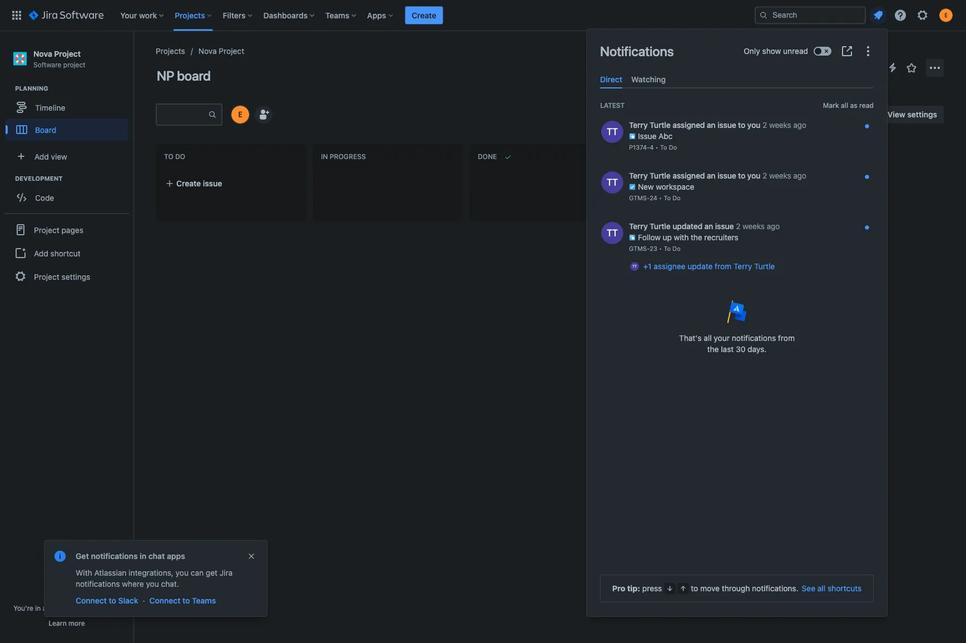 Task type: locate. For each thing, give the bounding box(es) containing it.
0 vertical spatial add
[[35, 152, 49, 161]]

apps
[[167, 552, 185, 561]]

nova up software
[[33, 49, 52, 58]]

0 horizontal spatial all
[[704, 334, 712, 343]]

group by
[[713, 111, 745, 118]]

connect to slack
[[76, 596, 138, 605]]

0 vertical spatial terry turtle image
[[602, 121, 624, 143]]

alert
[[45, 541, 267, 617]]

all up the
[[704, 334, 712, 343]]

open notifications in a new tab image
[[841, 45, 854, 58]]

jira software image
[[29, 9, 104, 22], [29, 9, 104, 22]]

1 vertical spatial teams
[[192, 596, 216, 605]]

apps
[[367, 11, 386, 20]]

3 terry turtle image from the top
[[602, 222, 624, 244]]

teams down can
[[192, 596, 216, 605]]

project
[[63, 61, 85, 68], [98, 604, 120, 612]]

terry turtle image
[[602, 121, 624, 143], [602, 172, 624, 194], [602, 222, 624, 244]]

create for create
[[412, 11, 437, 20]]

project up software
[[54, 49, 81, 58]]

to inside "button"
[[183, 596, 190, 605]]

projects up projects link
[[175, 11, 205, 20]]

jira
[[220, 568, 233, 578]]

settings inside project settings link
[[62, 272, 90, 281]]

last
[[721, 345, 734, 354]]

0 vertical spatial from
[[715, 262, 732, 271]]

software
[[33, 61, 61, 68]]

0 vertical spatial notifications
[[732, 334, 776, 343]]

assignee
[[654, 262, 686, 271]]

project settings
[[34, 272, 90, 281]]

all inside that's all your notifications from the last 30 days.
[[704, 334, 712, 343]]

tip:
[[628, 584, 640, 593]]

more image right "star np board" image
[[929, 61, 942, 75]]

shortcuts
[[828, 584, 862, 593]]

all inside button
[[841, 101, 849, 109]]

0 vertical spatial in
[[140, 552, 146, 561]]

in progress
[[321, 153, 366, 161]]

to
[[164, 153, 173, 161]]

notifications
[[732, 334, 776, 343], [91, 552, 138, 561], [76, 580, 120, 589]]

1 horizontal spatial nova
[[199, 46, 217, 56]]

nova
[[199, 46, 217, 56], [33, 49, 52, 58]]

in left a
[[35, 604, 41, 612]]

to
[[691, 584, 699, 593], [109, 596, 116, 605], [183, 596, 190, 605]]

1 horizontal spatial settings
[[908, 110, 938, 119]]

projects up "np"
[[156, 46, 185, 56]]

2 vertical spatial notifications
[[76, 580, 120, 589]]

1 horizontal spatial from
[[778, 334, 795, 343]]

teams left apps
[[326, 11, 350, 20]]

latest
[[600, 101, 625, 109]]

move
[[701, 584, 720, 593]]

1 vertical spatial from
[[778, 334, 795, 343]]

group
[[713, 111, 735, 118]]

from
[[715, 262, 732, 271], [778, 334, 795, 343]]

banner containing your work
[[0, 0, 967, 31]]

dismiss image
[[247, 552, 256, 561]]

nova project software project
[[33, 49, 85, 68]]

2 terry turtle image from the top
[[602, 172, 624, 194]]

progress
[[330, 153, 366, 161]]

connect down chat. at the bottom of page
[[149, 596, 181, 605]]

in
[[140, 552, 146, 561], [35, 604, 41, 612]]

connect inside "button"
[[149, 596, 181, 605]]

settings right view
[[908, 110, 938, 119]]

atlassian
[[94, 568, 127, 578]]

from inside button
[[715, 262, 732, 271]]

alert containing get notifications in chat apps
[[45, 541, 267, 617]]

project pages link
[[4, 218, 129, 242]]

1 horizontal spatial create
[[412, 11, 437, 20]]

0 vertical spatial teams
[[326, 11, 350, 20]]

development group
[[6, 174, 133, 212]]

0 horizontal spatial in
[[35, 604, 41, 612]]

0 horizontal spatial teams
[[192, 596, 216, 605]]

0 horizontal spatial nova
[[33, 49, 52, 58]]

settings
[[908, 110, 938, 119], [62, 272, 90, 281]]

appswitcher icon image
[[10, 9, 23, 22]]

0 horizontal spatial create
[[176, 179, 201, 188]]

insights button
[[803, 106, 861, 124]]

0 horizontal spatial more image
[[862, 45, 875, 58]]

to inside button
[[109, 596, 116, 605]]

managed
[[67, 604, 96, 612]]

2 vertical spatial terry turtle image
[[602, 222, 624, 244]]

in left chat
[[140, 552, 146, 561]]

more image
[[862, 45, 875, 58], [929, 61, 942, 75]]

1 vertical spatial add
[[34, 249, 48, 258]]

1 horizontal spatial to
[[183, 596, 190, 605]]

projects button
[[172, 6, 216, 24]]

2 connect from the left
[[149, 596, 181, 605]]

0 vertical spatial project
[[63, 61, 85, 68]]

connect up 'more' on the left of the page
[[76, 596, 107, 605]]

add inside add view popup button
[[35, 152, 49, 161]]

your work button
[[117, 6, 168, 24]]

2 vertical spatial all
[[818, 584, 826, 593]]

0 vertical spatial more image
[[862, 45, 875, 58]]

1 horizontal spatial more image
[[929, 61, 942, 75]]

2 horizontal spatial to
[[691, 584, 699, 593]]

add inside add shortcut button
[[34, 249, 48, 258]]

all inside button
[[818, 584, 826, 593]]

1 horizontal spatial connect
[[149, 596, 181, 605]]

tab list inside notifications dialog
[[596, 70, 879, 89]]

see
[[802, 584, 816, 593]]

tab list containing direct
[[596, 70, 879, 89]]

group
[[4, 213, 129, 292]]

notifications inside with atlassian integrations, you can get jira notifications where you chat.
[[76, 580, 120, 589]]

get notifications in chat apps
[[76, 552, 185, 561]]

with atlassian integrations, you can get jira notifications where you chat.
[[76, 568, 233, 589]]

create inside primary element
[[412, 11, 437, 20]]

filters button
[[220, 6, 257, 24]]

settings image
[[917, 9, 930, 22]]

notifications.
[[752, 584, 799, 593]]

primary element
[[7, 0, 755, 31]]

0 vertical spatial settings
[[908, 110, 938, 119]]

1 vertical spatial all
[[704, 334, 712, 343]]

notifications down atlassian
[[76, 580, 120, 589]]

notifications up the days.
[[732, 334, 776, 343]]

development image
[[2, 172, 15, 185]]

banner
[[0, 0, 967, 31]]

add shortcut
[[34, 249, 81, 258]]

chat.
[[161, 580, 179, 589]]

1 connect from the left
[[76, 596, 107, 605]]

that's
[[679, 334, 702, 343]]

all for see
[[818, 584, 826, 593]]

you're in a team-managed project
[[13, 604, 120, 612]]

you left can
[[176, 568, 189, 578]]

project right managed
[[98, 604, 120, 612]]

tab list
[[596, 70, 879, 89]]

1 vertical spatial settings
[[62, 272, 90, 281]]

your work
[[120, 11, 157, 20]]

0 horizontal spatial settings
[[62, 272, 90, 281]]

add for add shortcut
[[34, 249, 48, 258]]

1 horizontal spatial all
[[818, 584, 826, 593]]

0 horizontal spatial connect
[[76, 596, 107, 605]]

1 vertical spatial create
[[176, 179, 201, 188]]

0 horizontal spatial you
[[146, 580, 159, 589]]

1 horizontal spatial in
[[140, 552, 146, 561]]

from inside that's all your notifications from the last 30 days.
[[778, 334, 795, 343]]

0 vertical spatial all
[[841, 101, 849, 109]]

all left as
[[841, 101, 849, 109]]

project settings link
[[4, 264, 129, 289]]

with
[[76, 568, 92, 578]]

add people image
[[257, 108, 270, 121]]

to move through notifications.
[[691, 584, 799, 593]]

add left shortcut at the left of the page
[[34, 249, 48, 258]]

projects inside dropdown button
[[175, 11, 205, 20]]

to do
[[164, 153, 185, 161]]

in inside alert
[[140, 552, 146, 561]]

create
[[412, 11, 437, 20], [176, 179, 201, 188]]

nova inside the nova project software project
[[33, 49, 52, 58]]

all right see
[[818, 584, 826, 593]]

team-
[[48, 604, 67, 612]]

1 vertical spatial terry turtle image
[[602, 172, 624, 194]]

project right software
[[63, 61, 85, 68]]

arrow up image
[[679, 584, 688, 593]]

connect
[[76, 596, 107, 605], [149, 596, 181, 605]]

create right apps 'dropdown button'
[[412, 11, 437, 20]]

2 horizontal spatial all
[[841, 101, 849, 109]]

settings inside the view settings button
[[908, 110, 938, 119]]

1 horizontal spatial project
[[98, 604, 120, 612]]

teams
[[326, 11, 350, 20], [192, 596, 216, 605]]

1 vertical spatial projects
[[156, 46, 185, 56]]

projects
[[175, 11, 205, 20], [156, 46, 185, 56]]

connect inside button
[[76, 596, 107, 605]]

0 horizontal spatial project
[[63, 61, 85, 68]]

planning group
[[6, 84, 133, 144]]

0 vertical spatial projects
[[175, 11, 205, 20]]

0 vertical spatial you
[[176, 568, 189, 578]]

mark
[[823, 101, 840, 109]]

project up the add shortcut
[[34, 225, 59, 234]]

chat
[[148, 552, 165, 561]]

0 horizontal spatial from
[[715, 262, 732, 271]]

you down integrations,
[[146, 580, 159, 589]]

only
[[744, 46, 761, 56]]

board
[[35, 125, 56, 134]]

1 horizontal spatial teams
[[326, 11, 350, 20]]

search image
[[760, 11, 769, 20]]

create left issue
[[176, 179, 201, 188]]

direct
[[600, 75, 623, 84]]

settings down add shortcut button
[[62, 272, 90, 281]]

nova up board
[[199, 46, 217, 56]]

notifications up atlassian
[[91, 552, 138, 561]]

project down filters
[[219, 46, 244, 56]]

more image right open notifications in a new tab image at the right of the page
[[862, 45, 875, 58]]

0 vertical spatial create
[[412, 11, 437, 20]]

Search this board text field
[[157, 105, 208, 125]]

add left view
[[35, 152, 49, 161]]

0 horizontal spatial to
[[109, 596, 116, 605]]



Task type: vqa. For each thing, say whether or not it's contained in the screenshot.
2nd Priority: Medium image from the top of the page
no



Task type: describe. For each thing, give the bounding box(es) containing it.
the
[[708, 345, 719, 354]]

code
[[35, 193, 54, 202]]

update
[[688, 262, 713, 271]]

projects for projects link
[[156, 46, 185, 56]]

automations menu button icon image
[[886, 61, 900, 74]]

pro tip: press
[[613, 584, 662, 593]]

project pages
[[34, 225, 83, 234]]

view settings button
[[866, 106, 944, 124]]

get
[[76, 552, 89, 561]]

add for add view
[[35, 152, 49, 161]]

planning image
[[2, 82, 15, 95]]

notifications
[[600, 43, 674, 59]]

1 vertical spatial project
[[98, 604, 120, 612]]

in
[[321, 153, 328, 161]]

sidebar navigation image
[[121, 45, 146, 67]]

project inside the nova project software project
[[63, 61, 85, 68]]

can
[[191, 568, 204, 578]]

notifications dialog
[[587, 29, 888, 617]]

that's all your notifications from the last 30 days.
[[679, 334, 795, 354]]

notifications inside that's all your notifications from the last 30 days.
[[732, 334, 776, 343]]

nova project
[[199, 46, 244, 56]]

timeline
[[35, 103, 65, 112]]

nova for nova project
[[199, 46, 217, 56]]

create button
[[405, 6, 443, 24]]

see all shortcuts
[[802, 584, 862, 593]]

info image
[[53, 550, 67, 563]]

Search field
[[755, 6, 866, 24]]

settings for view settings
[[908, 110, 938, 119]]

teams inside "button"
[[192, 596, 216, 605]]

add view
[[35, 152, 67, 161]]

dashboards button
[[260, 6, 319, 24]]

projects link
[[156, 45, 185, 58]]

mark all as read
[[823, 101, 874, 109]]

teams inside dropdown button
[[326, 11, 350, 20]]

done
[[478, 153, 497, 161]]

see all shortcuts button
[[802, 583, 862, 594]]

watching
[[632, 75, 666, 84]]

shortcut
[[50, 249, 81, 258]]

get
[[206, 568, 218, 578]]

connect for connect to slack
[[76, 596, 107, 605]]

by
[[737, 111, 745, 118]]

learn
[[49, 619, 67, 627]]

configure board image
[[630, 146, 643, 159]]

connect to teams
[[149, 596, 216, 605]]

view settings
[[888, 110, 938, 119]]

np board
[[157, 68, 211, 83]]

np
[[157, 68, 174, 83]]

all for that's
[[704, 334, 712, 343]]

projects for the 'projects' dropdown button
[[175, 11, 205, 20]]

star np board image
[[905, 61, 919, 75]]

1 horizontal spatial you
[[176, 568, 189, 578]]

terry
[[734, 262, 752, 271]]

to inside notifications dialog
[[691, 584, 699, 593]]

a
[[43, 604, 46, 612]]

add view button
[[7, 145, 127, 168]]

slack
[[118, 596, 138, 605]]

to for connect to teams
[[183, 596, 190, 605]]

notifications image
[[872, 9, 885, 22]]

view
[[51, 152, 67, 161]]

view
[[888, 110, 906, 119]]

apps button
[[364, 6, 398, 24]]

1 terry turtle image from the top
[[602, 121, 624, 143]]

learn more
[[49, 619, 85, 627]]

arrow down image
[[666, 584, 675, 593]]

filters
[[223, 11, 246, 20]]

your profile and settings image
[[940, 9, 953, 22]]

board link
[[6, 119, 128, 141]]

you're
[[13, 604, 33, 612]]

30
[[736, 345, 746, 354]]

nova for nova project software project
[[33, 49, 52, 58]]

nova project link
[[199, 45, 244, 58]]

integrations,
[[129, 568, 174, 578]]

+1
[[644, 262, 652, 271]]

+1 assignee update from terry turtle button
[[644, 261, 775, 272]]

pages
[[62, 225, 83, 234]]

through
[[722, 584, 750, 593]]

connect to slack button
[[75, 594, 139, 608]]

timeline link
[[6, 96, 128, 119]]

show
[[763, 46, 781, 56]]

board
[[177, 68, 211, 83]]

days.
[[748, 345, 767, 354]]

development
[[15, 175, 63, 182]]

create for create issue
[[176, 179, 201, 188]]

press
[[643, 584, 662, 593]]

work
[[139, 11, 157, 20]]

only show unread
[[744, 46, 809, 56]]

more
[[68, 619, 85, 627]]

help image
[[894, 9, 908, 22]]

group containing project pages
[[4, 213, 129, 292]]

to for connect to slack
[[109, 596, 116, 605]]

1 vertical spatial more image
[[929, 61, 942, 75]]

connect for connect to teams
[[149, 596, 181, 605]]

unread
[[784, 46, 809, 56]]

1 vertical spatial you
[[146, 580, 159, 589]]

learn more button
[[49, 619, 85, 628]]

where
[[122, 580, 144, 589]]

your
[[714, 334, 730, 343]]

eloisefrancis23 image
[[231, 106, 249, 124]]

settings for project settings
[[62, 272, 90, 281]]

as
[[851, 101, 858, 109]]

project down the add shortcut
[[34, 272, 59, 281]]

create issue button
[[159, 174, 303, 194]]

all for mark
[[841, 101, 849, 109]]

project inside the nova project software project
[[54, 49, 81, 58]]

+1 assignee update from terry turtle
[[644, 262, 775, 271]]

issue
[[203, 179, 222, 188]]

do
[[175, 153, 185, 161]]

add shortcut button
[[4, 242, 129, 264]]

code link
[[6, 187, 128, 209]]

turtle
[[755, 262, 775, 271]]

insights
[[825, 110, 855, 119]]

mark all as read button
[[823, 100, 874, 111]]

1 vertical spatial notifications
[[91, 552, 138, 561]]

1 vertical spatial in
[[35, 604, 41, 612]]



